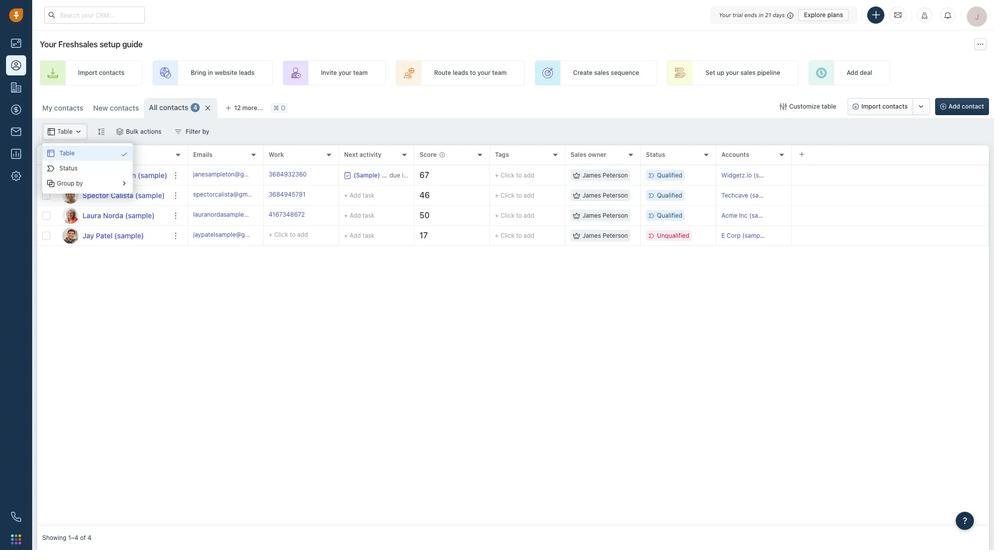 Task type: locate. For each thing, give the bounding box(es) containing it.
menu
[[42, 143, 133, 194]]

phone image
[[6, 507, 26, 527]]

2 vertical spatial container_wx8msf4aqz5i3rn1 image
[[121, 180, 128, 187]]

Search your CRM... text field
[[44, 7, 145, 24]]

1 container_wx8msf4aqz5i3rn1 image from the top
[[47, 150, 54, 157]]

container_wx8msf4aqz5i3rn1 image right "by"
[[121, 180, 128, 187]]

container_wx8msf4aqz5i3rn1 image up the group by 'menu item' in the left of the page
[[121, 151, 128, 158]]

container_wx8msf4aqz5i3rn1 image
[[47, 150, 54, 157], [47, 180, 54, 187]]

plans
[[828, 11, 843, 18]]

1 vertical spatial container_wx8msf4aqz5i3rn1 image
[[47, 165, 54, 172]]

container_wx8msf4aqz5i3rn1 image
[[121, 151, 128, 158], [47, 165, 54, 172], [121, 180, 128, 187]]

container_wx8msf4aqz5i3rn1 image left table at the left
[[47, 150, 54, 157]]

container_wx8msf4aqz5i3rn1 image for group by
[[121, 180, 128, 187]]

1 vertical spatial container_wx8msf4aqz5i3rn1 image
[[47, 180, 54, 187]]

send email image
[[895, 11, 902, 19]]

0 vertical spatial container_wx8msf4aqz5i3rn1 image
[[121, 151, 128, 158]]

container_wx8msf4aqz5i3rn1 image inside the group by 'menu item'
[[47, 180, 54, 187]]

status
[[59, 165, 78, 172]]

2 container_wx8msf4aqz5i3rn1 image from the top
[[47, 180, 54, 187]]

explore plans
[[804, 11, 843, 18]]

container_wx8msf4aqz5i3rn1 image left status
[[47, 165, 54, 172]]

container_wx8msf4aqz5i3rn1 image for table
[[47, 150, 54, 157]]

0 vertical spatial container_wx8msf4aqz5i3rn1 image
[[47, 150, 54, 157]]

container_wx8msf4aqz5i3rn1 image left 'group'
[[47, 180, 54, 187]]

container_wx8msf4aqz5i3rn1 image inside the group by 'menu item'
[[121, 180, 128, 187]]



Task type: vqa. For each thing, say whether or not it's contained in the screenshot.
TERRITORY
no



Task type: describe. For each thing, give the bounding box(es) containing it.
explore
[[804, 11, 826, 18]]

menu containing table
[[42, 143, 133, 194]]

group
[[57, 180, 74, 187]]

table
[[59, 150, 75, 157]]

shade muted image
[[785, 11, 793, 19]]

container_wx8msf4aqz5i3rn1 image for table
[[121, 151, 128, 158]]

freshworks switcher image
[[11, 535, 21, 545]]

group by
[[57, 180, 83, 187]]

by
[[76, 180, 83, 187]]

explore plans link
[[799, 9, 849, 21]]

container_wx8msf4aqz5i3rn1 image for group by
[[47, 180, 54, 187]]

group by menu item
[[42, 176, 133, 191]]



